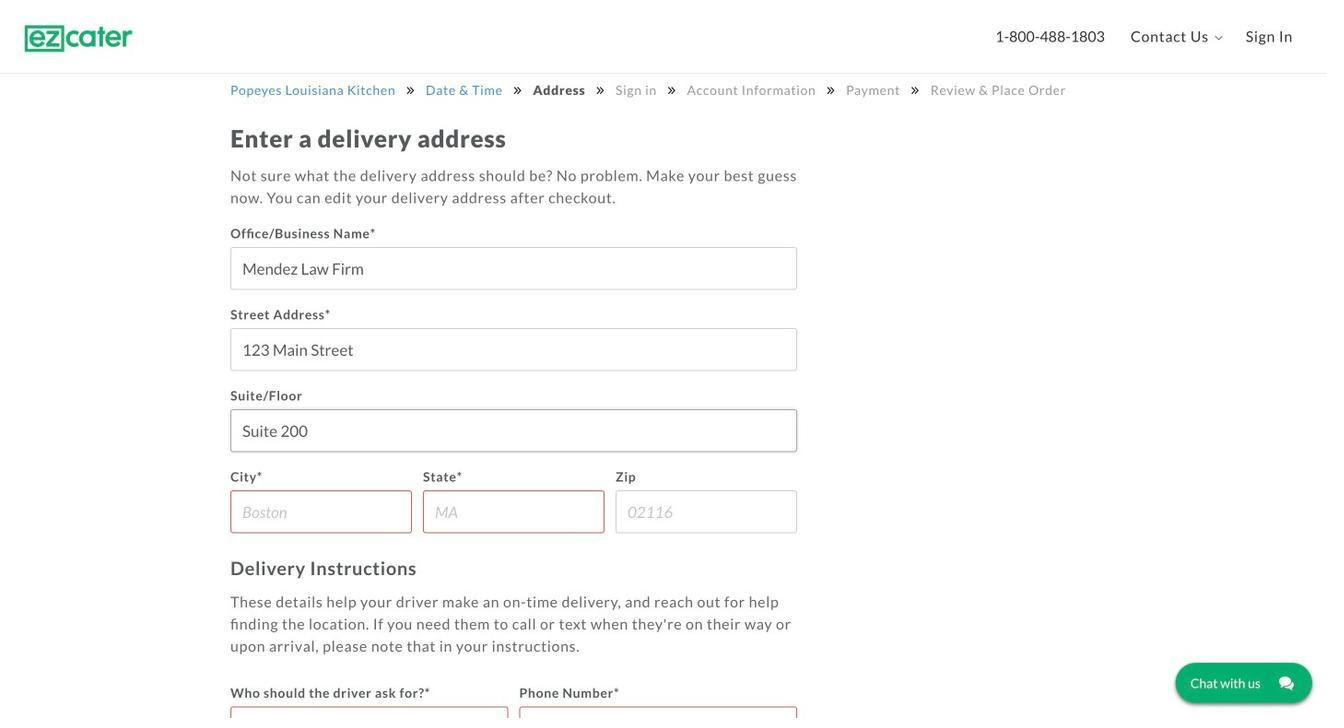 Task type: describe. For each thing, give the bounding box(es) containing it.
e.g. Suite 200 text field
[[231, 409, 798, 452]]

ezcater homepage image
[[23, 25, 134, 53]]



Task type: locate. For each thing, give the bounding box(es) containing it.
e.g. 555-555-5555 text field
[[520, 707, 798, 718]]

123 Beacon St text field
[[231, 328, 798, 371]]

e.g ACME Inc, Home, etc. text field
[[231, 247, 798, 290]]

MA text field
[[423, 490, 605, 533]]

Boston text field
[[231, 490, 412, 533]]

e.g. Jane Doe text field
[[231, 707, 509, 718]]

02116 text field
[[616, 490, 798, 533]]



